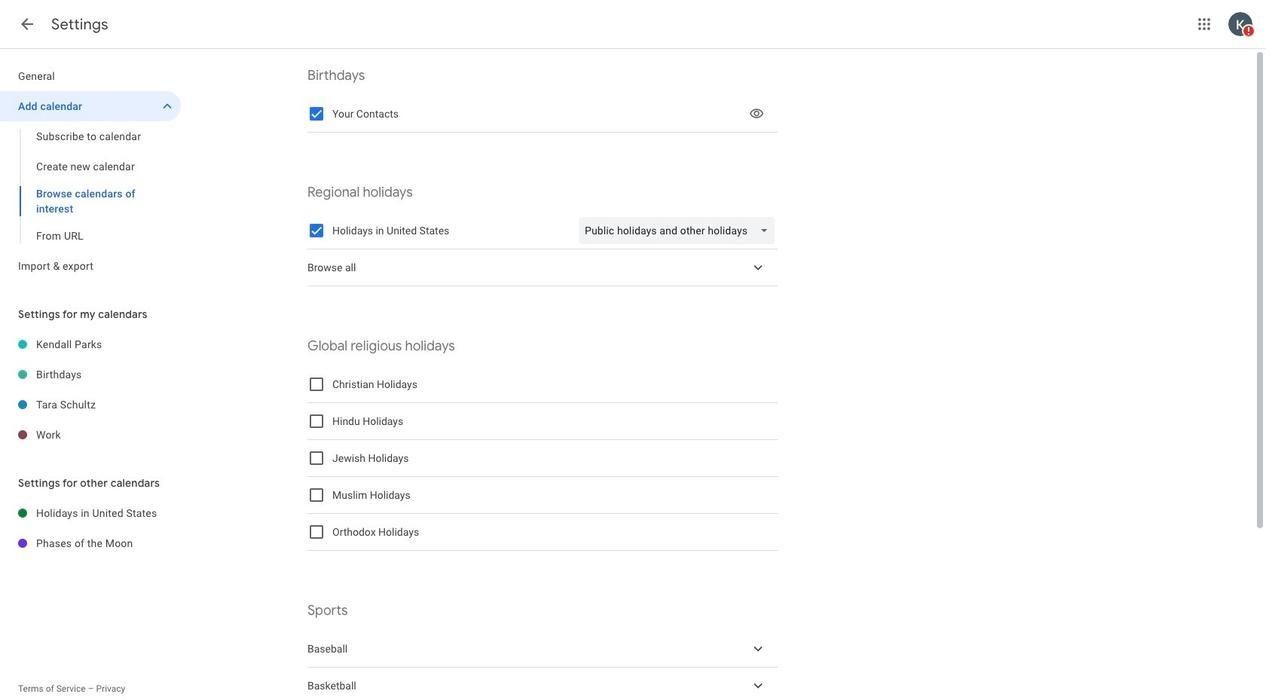 Task type: describe. For each thing, give the bounding box(es) containing it.
1 tree from the top
[[0, 61, 181, 281]]

1 tree item from the top
[[308, 250, 778, 286]]

holidays in united states tree item
[[0, 498, 181, 528]]

phases of the moon tree item
[[0, 528, 181, 559]]

3 tree from the top
[[0, 498, 181, 559]]

go back image
[[18, 15, 36, 33]]

2 tree item from the top
[[308, 631, 778, 668]]

add calendar tree item
[[0, 91, 181, 121]]



Task type: vqa. For each thing, say whether or not it's contained in the screenshot.
Settings Menu icon
no



Task type: locate. For each thing, give the bounding box(es) containing it.
tara schultz tree item
[[0, 390, 181, 420]]

tree item
[[308, 250, 778, 286], [308, 631, 778, 668], [308, 668, 778, 700]]

1 vertical spatial tree
[[0, 329, 181, 450]]

tree
[[0, 61, 181, 281], [0, 329, 181, 450], [0, 498, 181, 559]]

kendall parks tree item
[[0, 329, 181, 360]]

heading
[[51, 15, 108, 34]]

2 vertical spatial tree
[[0, 498, 181, 559]]

3 tree item from the top
[[308, 668, 778, 700]]

None field
[[579, 217, 781, 244]]

0 vertical spatial tree
[[0, 61, 181, 281]]

2 tree from the top
[[0, 329, 181, 450]]

birthdays tree item
[[0, 360, 181, 390]]

work tree item
[[0, 420, 181, 450]]

group
[[0, 121, 181, 251]]



